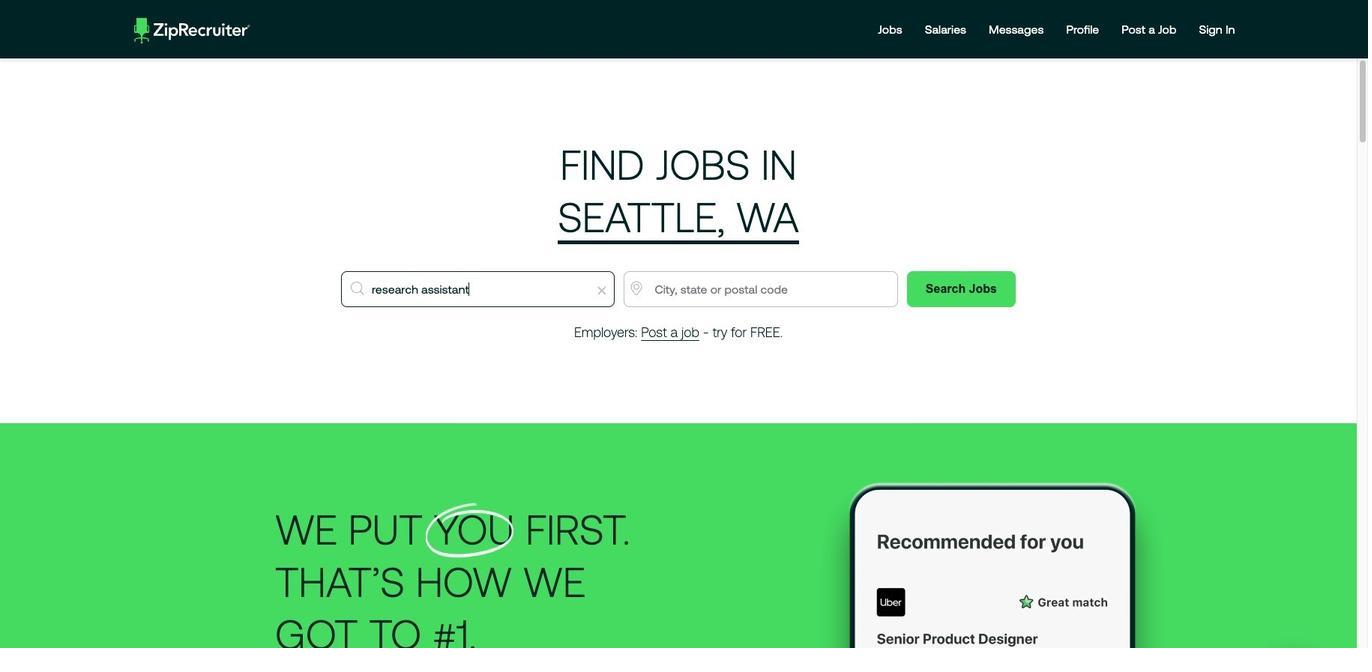 Task type: locate. For each thing, give the bounding box(es) containing it.
None submit
[[907, 271, 1016, 307]]

main element
[[122, 12, 1247, 46]]

ziprecruiter image
[[134, 18, 250, 43]]



Task type: vqa. For each thing, say whether or not it's contained in the screenshot.
The Welcoming,
no



Task type: describe. For each thing, give the bounding box(es) containing it.
City, state or postal code text field
[[624, 271, 898, 307]]

Search title or keyword text field
[[341, 271, 615, 307]]



